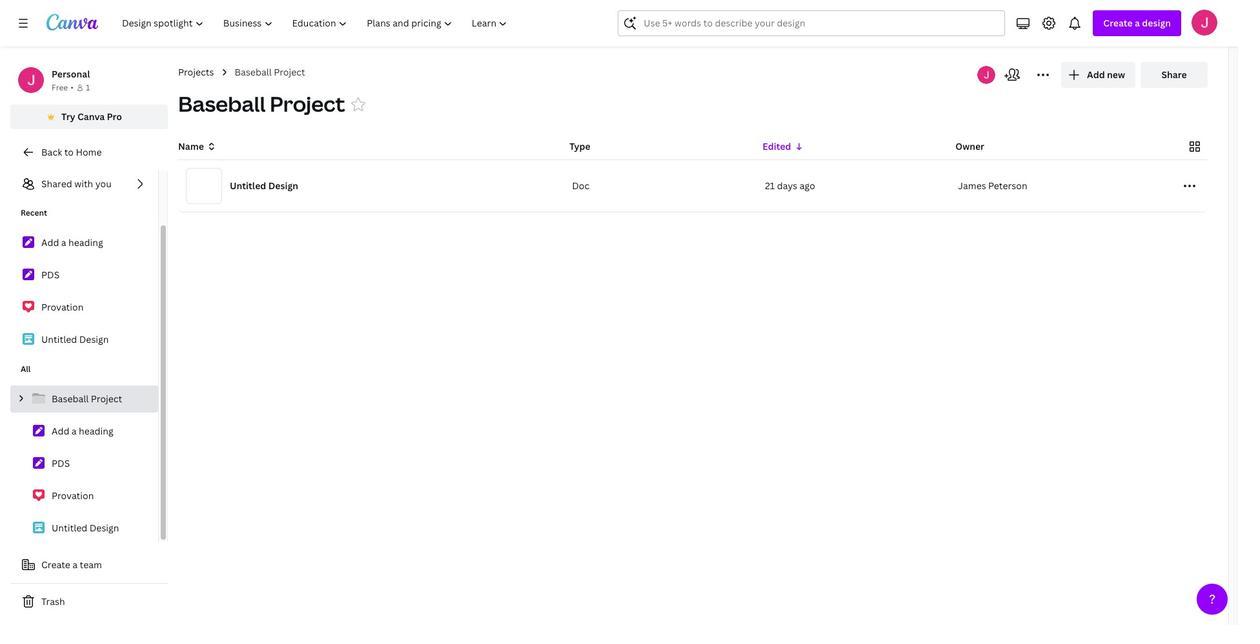 Task type: vqa. For each thing, say whether or not it's contained in the screenshot.
Back
yes



Task type: describe. For each thing, give the bounding box(es) containing it.
try
[[61, 110, 75, 123]]

pds for 1st pds link from the bottom
[[52, 457, 70, 470]]

baseball project for right baseball project link
[[235, 66, 305, 78]]

0 vertical spatial untitled design
[[230, 180, 298, 192]]

add new
[[1088, 68, 1126, 81]]

shared with you
[[41, 178, 112, 190]]

1 untitled design link from the top
[[10, 326, 158, 353]]

2 provation link from the top
[[10, 483, 158, 510]]

1 vertical spatial untitled design
[[41, 333, 109, 346]]

untitled for first untitled design link from the top of the page
[[41, 333, 77, 346]]

to
[[64, 146, 74, 158]]

name
[[178, 140, 204, 152]]

you
[[95, 178, 112, 190]]

2 pds link from the top
[[10, 450, 158, 477]]

canva
[[77, 110, 105, 123]]

21
[[766, 180, 775, 192]]

edited
[[763, 140, 792, 152]]

days
[[778, 180, 798, 192]]

all
[[21, 364, 31, 375]]

ago
[[800, 180, 816, 192]]

1 vertical spatial design
[[79, 333, 109, 346]]

baseball for baseball project 'button'
[[178, 90, 266, 118]]

baseball project button
[[178, 90, 345, 118]]

a inside button
[[73, 559, 78, 571]]

trash
[[41, 596, 65, 608]]

add for 1st add a heading link from the top of the page
[[41, 236, 59, 249]]

1 add a heading link from the top
[[10, 229, 158, 256]]

untitled for 2nd untitled design link from the top
[[52, 522, 87, 534]]

personal
[[52, 68, 90, 80]]

owner
[[956, 140, 985, 152]]

top level navigation element
[[114, 10, 519, 36]]

back to home link
[[10, 140, 168, 165]]

project inside 'button'
[[270, 90, 345, 118]]

2 vertical spatial baseball
[[52, 393, 89, 405]]

0 vertical spatial project
[[274, 66, 305, 78]]

1 provation link from the top
[[10, 294, 158, 321]]

with
[[74, 178, 93, 190]]

list containing add a heading
[[10, 229, 158, 353]]

create for create a design
[[1104, 17, 1133, 29]]

recent
[[21, 207, 47, 218]]

shared with you link
[[10, 171, 158, 197]]

provation for first 'provation' link from the bottom of the page
[[52, 490, 94, 502]]

0 horizontal spatial baseball project link
[[10, 386, 158, 413]]

1 pds link from the top
[[10, 262, 158, 289]]

1 vertical spatial add a heading
[[52, 425, 114, 437]]

name button
[[178, 140, 217, 154]]

add for first add a heading link from the bottom of the page
[[52, 425, 69, 437]]

james peterson image
[[1192, 10, 1218, 36]]

projects link
[[178, 65, 214, 79]]

share button
[[1141, 62, 1209, 88]]

james peterson
[[959, 180, 1028, 192]]

doc
[[572, 180, 590, 192]]

create a team button
[[10, 552, 168, 578]]

projects
[[178, 66, 214, 78]]

baseball project inside "list"
[[52, 393, 122, 405]]

0 vertical spatial design
[[268, 180, 298, 192]]

add new button
[[1062, 62, 1136, 88]]



Task type: locate. For each thing, give the bounding box(es) containing it.
2 vertical spatial project
[[91, 393, 122, 405]]

1 vertical spatial heading
[[79, 425, 114, 437]]

2 vertical spatial untitled design
[[52, 522, 119, 534]]

heading for 1st add a heading link from the top of the page
[[68, 236, 103, 249]]

design
[[268, 180, 298, 192], [79, 333, 109, 346], [90, 522, 119, 534]]

pds link
[[10, 262, 158, 289], [10, 450, 158, 477]]

1 horizontal spatial create
[[1104, 17, 1133, 29]]

untitled
[[230, 180, 266, 192], [41, 333, 77, 346], [52, 522, 87, 534]]

0 vertical spatial add a heading
[[41, 236, 103, 249]]

list
[[10, 229, 158, 353], [10, 386, 158, 542]]

2 vertical spatial design
[[90, 522, 119, 534]]

pds for 1st pds link from the top
[[41, 269, 60, 281]]

shared
[[41, 178, 72, 190]]

1 vertical spatial untitled
[[41, 333, 77, 346]]

heading
[[68, 236, 103, 249], [79, 425, 114, 437]]

create a design
[[1104, 17, 1172, 29]]

0 vertical spatial provation link
[[10, 294, 158, 321]]

free
[[52, 82, 68, 93]]

2 vertical spatial add
[[52, 425, 69, 437]]

0 vertical spatial heading
[[68, 236, 103, 249]]

baseball project for baseball project 'button'
[[178, 90, 345, 118]]

a
[[1136, 17, 1141, 29], [61, 236, 66, 249], [72, 425, 77, 437], [73, 559, 78, 571]]

share
[[1162, 68, 1188, 81]]

home
[[76, 146, 102, 158]]

james
[[959, 180, 987, 192]]

baseball inside 'button'
[[178, 90, 266, 118]]

provation for first 'provation' link from the top of the page
[[41, 301, 84, 313]]

0 vertical spatial pds link
[[10, 262, 158, 289]]

1 vertical spatial pds link
[[10, 450, 158, 477]]

create inside dropdown button
[[1104, 17, 1133, 29]]

create left design at the top
[[1104, 17, 1133, 29]]

a inside dropdown button
[[1136, 17, 1141, 29]]

1 list from the top
[[10, 229, 158, 353]]

try canva pro
[[61, 110, 122, 123]]

0 vertical spatial pds
[[41, 269, 60, 281]]

Search search field
[[644, 11, 980, 36]]

provation link
[[10, 294, 158, 321], [10, 483, 158, 510]]

add a heading
[[41, 236, 103, 249], [52, 425, 114, 437]]

create a design button
[[1094, 10, 1182, 36]]

provation
[[41, 301, 84, 313], [52, 490, 94, 502]]

trash link
[[10, 589, 168, 615]]

try canva pro button
[[10, 105, 168, 129]]

0 vertical spatial baseball
[[235, 66, 272, 78]]

1 vertical spatial add a heading link
[[10, 418, 158, 445]]

1
[[86, 82, 90, 93]]

team
[[80, 559, 102, 571]]

1 vertical spatial provation
[[52, 490, 94, 502]]

design
[[1143, 17, 1172, 29]]

baseball project link
[[235, 65, 305, 79], [10, 386, 158, 413]]

baseball project
[[235, 66, 305, 78], [178, 90, 345, 118], [52, 393, 122, 405]]

0 vertical spatial add
[[1088, 68, 1106, 81]]

create left team
[[41, 559, 70, 571]]

back
[[41, 146, 62, 158]]

2 list from the top
[[10, 386, 158, 542]]

untitled design link
[[10, 326, 158, 353], [10, 515, 158, 542]]

project
[[274, 66, 305, 78], [270, 90, 345, 118], [91, 393, 122, 405]]

pro
[[107, 110, 122, 123]]

add a heading link
[[10, 229, 158, 256], [10, 418, 158, 445]]

baseball
[[235, 66, 272, 78], [178, 90, 266, 118], [52, 393, 89, 405]]

0 vertical spatial list
[[10, 229, 158, 353]]

untitled design
[[230, 180, 298, 192], [41, 333, 109, 346], [52, 522, 119, 534]]

baseball for right baseball project link
[[235, 66, 272, 78]]

0 vertical spatial create
[[1104, 17, 1133, 29]]

1 vertical spatial baseball
[[178, 90, 266, 118]]

0 vertical spatial baseball project link
[[235, 65, 305, 79]]

1 vertical spatial baseball project link
[[10, 386, 158, 413]]

1 vertical spatial create
[[41, 559, 70, 571]]

free •
[[52, 82, 74, 93]]

1 vertical spatial provation link
[[10, 483, 158, 510]]

new
[[1108, 68, 1126, 81]]

1 horizontal spatial baseball project link
[[235, 65, 305, 79]]

2 add a heading link from the top
[[10, 418, 158, 445]]

1 vertical spatial project
[[270, 90, 345, 118]]

pds
[[41, 269, 60, 281], [52, 457, 70, 470]]

0 vertical spatial untitled design link
[[10, 326, 158, 353]]

2 untitled design link from the top
[[10, 515, 158, 542]]

create inside button
[[41, 559, 70, 571]]

1 vertical spatial baseball project
[[178, 90, 345, 118]]

type
[[570, 140, 591, 152]]

1 vertical spatial list
[[10, 386, 158, 542]]

1 vertical spatial pds
[[52, 457, 70, 470]]

0 vertical spatial baseball project
[[235, 66, 305, 78]]

add inside dropdown button
[[1088, 68, 1106, 81]]

peterson
[[989, 180, 1028, 192]]

1 vertical spatial untitled design link
[[10, 515, 158, 542]]

0 vertical spatial untitled
[[230, 180, 266, 192]]

21 days ago
[[766, 180, 816, 192]]

heading for first add a heading link from the bottom of the page
[[79, 425, 114, 437]]

list containing baseball project
[[10, 386, 158, 542]]

create for create a team
[[41, 559, 70, 571]]

back to home
[[41, 146, 102, 158]]

0 vertical spatial provation
[[41, 301, 84, 313]]

0 horizontal spatial create
[[41, 559, 70, 571]]

None search field
[[618, 10, 1006, 36]]

create
[[1104, 17, 1133, 29], [41, 559, 70, 571]]

add
[[1088, 68, 1106, 81], [41, 236, 59, 249], [52, 425, 69, 437]]

create a team
[[41, 559, 102, 571]]

edited button
[[763, 140, 805, 154]]

2 vertical spatial untitled
[[52, 522, 87, 534]]

2 vertical spatial baseball project
[[52, 393, 122, 405]]

•
[[71, 82, 74, 93]]

0 vertical spatial add a heading link
[[10, 229, 158, 256]]

1 vertical spatial add
[[41, 236, 59, 249]]



